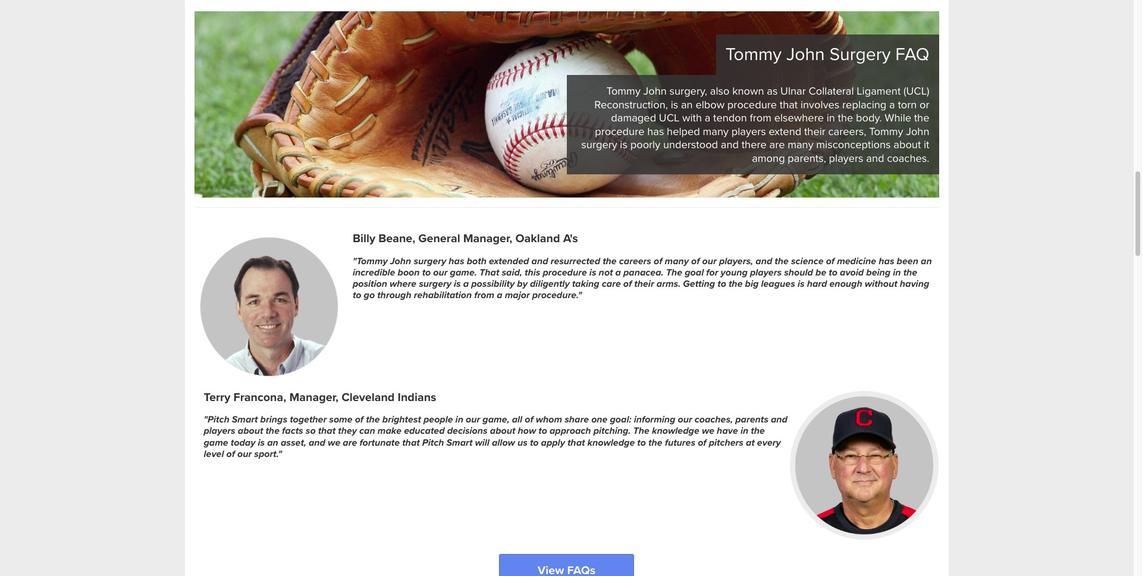 Task type: vqa. For each thing, say whether or not it's contained in the screenshot.
Tertiary Navigation element
no



Task type: locate. For each thing, give the bounding box(es) containing it.
john inside ""tommy john surgery has both extended and resurrected the careers of many of our players, and the science of medicine has been an incredible boon to our game. that said, this procedure is not a panacea. the goal for young players should be to avoid being in the position where surgery is a possibility by diligently taking care of their arms. getting to the big leagues is hard enough without having to go through rehabilitation from a major procedure.""
[[390, 255, 411, 267]]

is left not
[[590, 267, 597, 279]]

1 horizontal spatial procedure
[[595, 125, 645, 138]]

1 horizontal spatial smart
[[447, 437, 473, 449]]

0 horizontal spatial tommy
[[607, 85, 641, 98]]

that right so
[[318, 425, 336, 437]]

a's
[[563, 232, 578, 246]]

collateral
[[809, 85, 854, 98]]

both
[[467, 255, 487, 267]]

1 vertical spatial tommy
[[607, 85, 641, 98]]

0 horizontal spatial an
[[267, 437, 278, 449]]

faq
[[896, 43, 930, 65]]

tommy up known
[[726, 43, 782, 65]]

can
[[359, 425, 375, 437]]

0 vertical spatial tommy
[[726, 43, 782, 65]]

many up arms. at the right of page
[[665, 255, 689, 267]]

from down that
[[474, 290, 495, 301]]

careers,
[[829, 125, 867, 138]]

1 vertical spatial their
[[635, 278, 654, 290]]

their inside ""tommy john surgery has both extended and resurrected the careers of many of our players, and the science of medicine has been an incredible boon to our game. that said, this procedure is not a panacea. the goal for young players should be to avoid being in the position where surgery is a possibility by diligently taking care of their arms. getting to the big leagues is hard enough without having to go through rehabilitation from a major procedure.""
[[635, 278, 654, 290]]

as
[[767, 85, 778, 98]]

0 vertical spatial smart
[[232, 414, 258, 426]]

from up there
[[750, 111, 772, 124]]

many inside ""tommy john surgery has both extended and resurrected the careers of many of our players, and the science of medicine has been an incredible boon to our game. that said, this procedure is not a panacea. the goal for young players should be to avoid being in the position where surgery is a possibility by diligently taking care of their arms. getting to the big leagues is hard enough without having to go through rehabilitation from a major procedure.""
[[665, 255, 689, 267]]

in right being
[[893, 267, 901, 279]]

2 vertical spatial an
[[267, 437, 278, 449]]

possibility
[[471, 278, 515, 290]]

a down elbow
[[705, 111, 711, 124]]

smart
[[232, 414, 258, 426], [447, 437, 473, 449]]

to down the 'informing'
[[638, 437, 646, 449]]

players
[[732, 125, 766, 138], [829, 152, 864, 165], [750, 267, 782, 279], [204, 425, 235, 437]]

and down misconceptions
[[867, 152, 885, 165]]

from inside tommy john surgery, also known as ulnar collateral ligament (ucl) reconstruction, is an elbow procedure that involves replacing a torn or damaged ucl with a tendon from elsewhere in the body. while the procedure has helped many players extend their careers, tommy john surgery is poorly understood and there are many misconceptions about it among parents, players and coaches.
[[750, 111, 772, 124]]

of
[[654, 255, 663, 267], [692, 255, 700, 267], [826, 255, 835, 267], [624, 278, 632, 290], [355, 414, 364, 426], [525, 414, 534, 426], [698, 437, 707, 449], [226, 448, 235, 460]]

we left have
[[702, 425, 715, 437]]

facts
[[282, 425, 303, 437]]

pitching.
[[594, 425, 631, 437]]

the left big
[[729, 278, 743, 290]]

damaged
[[611, 111, 657, 124]]

a
[[890, 98, 895, 111], [705, 111, 711, 124], [616, 267, 621, 279], [463, 278, 469, 290], [497, 290, 503, 301]]

tendon
[[714, 111, 747, 124]]

at
[[746, 437, 755, 449]]

parents
[[736, 414, 769, 426]]

to right "getting"
[[718, 278, 727, 290]]

to right be
[[829, 267, 838, 279]]

the right have
[[751, 425, 765, 437]]

0 horizontal spatial smart
[[232, 414, 258, 426]]

of right care
[[624, 278, 632, 290]]

1 horizontal spatial about
[[490, 425, 516, 437]]

2 horizontal spatial about
[[894, 138, 921, 151]]

brings
[[260, 414, 287, 426]]

has
[[648, 125, 664, 138], [449, 255, 465, 267], [879, 255, 895, 267]]

0 vertical spatial manager,
[[463, 232, 513, 246]]

1 vertical spatial the
[[633, 425, 650, 437]]

0 horizontal spatial many
[[665, 255, 689, 267]]

of right some
[[355, 414, 364, 426]]

0 horizontal spatial procedure
[[543, 267, 587, 279]]

has up poorly
[[648, 125, 664, 138]]

an right been
[[921, 255, 932, 267]]

2 vertical spatial many
[[665, 255, 689, 267]]

john up the reconstruction,
[[644, 85, 667, 98]]

we
[[702, 425, 715, 437], [328, 437, 341, 449]]

from inside ""tommy john surgery has both extended and resurrected the careers of many of our players, and the science of medicine has been an incredible boon to our game. that said, this procedure is not a panacea. the goal for young players should be to avoid being in the position where surgery is a possibility by diligently taking care of their arms. getting to the big leagues is hard enough without having to go through rehabilitation from a major procedure.""
[[474, 290, 495, 301]]

1 horizontal spatial the
[[666, 267, 683, 279]]

should
[[784, 267, 813, 279]]

surgery right where
[[419, 278, 452, 290]]

0 horizontal spatial manager,
[[289, 390, 339, 404]]

billy beane, general manager, oakland a's
[[353, 232, 578, 246]]

of right all
[[525, 414, 534, 426]]

knowledge down goal:
[[588, 437, 635, 449]]

to
[[422, 267, 431, 279], [829, 267, 838, 279], [718, 278, 727, 290], [353, 290, 362, 301], [539, 425, 547, 437], [530, 437, 539, 449], [638, 437, 646, 449]]

brightest
[[383, 414, 421, 426]]

about up coaches. at the right top of the page
[[894, 138, 921, 151]]

are left can
[[343, 437, 357, 449]]

surgery down the general
[[414, 255, 446, 267]]

1 horizontal spatial tommy
[[726, 43, 782, 65]]

whom
[[536, 414, 562, 426]]

all
[[512, 414, 523, 426]]

1 vertical spatial are
[[343, 437, 357, 449]]

our up the 'rehabilitation'
[[433, 267, 448, 279]]

the left goal
[[666, 267, 683, 279]]

0 horizontal spatial their
[[635, 278, 654, 290]]

2 horizontal spatial procedure
[[728, 98, 777, 111]]

is
[[671, 98, 679, 111], [620, 138, 628, 151], [590, 267, 597, 279], [454, 278, 461, 290], [798, 278, 805, 290], [258, 437, 265, 449]]

has left been
[[879, 255, 895, 267]]

1 vertical spatial an
[[921, 255, 932, 267]]

their down elsewhere
[[805, 125, 826, 138]]

resurrected
[[551, 255, 601, 267]]

0 horizontal spatial are
[[343, 437, 357, 449]]

many up parents,
[[788, 138, 814, 151]]

an
[[681, 98, 693, 111], [921, 255, 932, 267], [267, 437, 278, 449]]

allow
[[492, 437, 515, 449]]

an inside the "pitch smart brings together some of the brightest people in our game, all of whom share one goal: informing our coaches, parents and players about the facts so that they can make educated decisions about how to approach pitching. the knowledge we have in the game today is an asset, and we are fortunate that pitch smart will allow us to apply that knowledge to the futures of pitchers at every level of our sport."
[[267, 437, 278, 449]]

an down surgery,
[[681, 98, 693, 111]]

many down tendon
[[703, 125, 729, 138]]

"tommy
[[353, 255, 388, 267]]

procedure up procedure."
[[543, 267, 587, 279]]

the
[[838, 111, 854, 124], [915, 111, 930, 124], [603, 255, 617, 267], [775, 255, 789, 267], [904, 267, 918, 279], [729, 278, 743, 290], [366, 414, 380, 426], [266, 425, 280, 437], [751, 425, 765, 437], [649, 437, 663, 449]]

1 vertical spatial from
[[474, 290, 495, 301]]

are down extend at the right
[[770, 138, 785, 151]]

2 horizontal spatial an
[[921, 255, 932, 267]]

the down "or"
[[915, 111, 930, 124]]

of left for
[[692, 255, 700, 267]]

been
[[897, 255, 919, 267]]

major
[[505, 290, 530, 301]]

are inside the "pitch smart brings together some of the brightest people in our game, all of whom share one goal: informing our coaches, parents and players about the facts so that they can make educated decisions about how to approach pitching. the knowledge we have in the game today is an asset, and we are fortunate that pitch smart will allow us to apply that knowledge to the futures of pitchers at every level of our sport."
[[343, 437, 357, 449]]

procedure down damaged
[[595, 125, 645, 138]]

the
[[666, 267, 683, 279], [633, 425, 650, 437]]

surgery
[[582, 138, 618, 151], [414, 255, 446, 267], [419, 278, 452, 290]]

2 vertical spatial tommy
[[870, 125, 904, 138]]

1 horizontal spatial from
[[750, 111, 772, 124]]

has left "both" at the top left of the page
[[449, 255, 465, 267]]

a left major on the bottom of the page
[[497, 290, 503, 301]]

1 horizontal spatial are
[[770, 138, 785, 151]]

1 horizontal spatial an
[[681, 98, 693, 111]]

some
[[329, 414, 353, 426]]

the up leagues
[[775, 255, 789, 267]]

the inside ""tommy john surgery has both extended and resurrected the careers of many of our players, and the science of medicine has been an incredible boon to our game. that said, this procedure is not a panacea. the goal for young players should be to avoid being in the position where surgery is a possibility by diligently taking care of their arms. getting to the big leagues is hard enough without having to go through rehabilitation from a major procedure.""
[[666, 267, 683, 279]]

we down some
[[328, 437, 341, 449]]

1 vertical spatial smart
[[447, 437, 473, 449]]

about
[[894, 138, 921, 151], [238, 425, 263, 437], [490, 425, 516, 437]]

tommy down while
[[870, 125, 904, 138]]

about left us
[[490, 425, 516, 437]]

manager,
[[463, 232, 513, 246], [289, 390, 339, 404]]

their
[[805, 125, 826, 138], [635, 278, 654, 290]]

in down involves
[[827, 111, 835, 124]]

john up ulnar at the right of the page
[[787, 43, 825, 65]]

coaches.
[[887, 152, 930, 165]]

through
[[377, 290, 412, 301]]

players right young
[[750, 267, 782, 279]]

"tommy john surgery has both extended and resurrected the careers of many of our players, and the science of medicine has been an incredible boon to our game. that said, this procedure is not a panacea. the goal for young players should be to avoid being in the position where surgery is a possibility by diligently taking care of their arms. getting to the big leagues is hard enough without having to go through rehabilitation from a major procedure."
[[353, 255, 932, 301]]

0 vertical spatial the
[[666, 267, 683, 279]]

about up 'sport."'
[[238, 425, 263, 437]]

2 vertical spatial surgery
[[419, 278, 452, 290]]

so
[[306, 425, 316, 437]]

1 horizontal spatial has
[[648, 125, 664, 138]]

in inside tommy john surgery, also known as ulnar collateral ligament (ucl) reconstruction, is an elbow procedure that involves replacing a torn or damaged ucl with a tendon from elsewhere in the body. while the procedure has helped many players extend their careers, tommy john surgery is poorly understood and there are many misconceptions about it among parents, players and coaches.
[[827, 111, 835, 124]]

care
[[602, 278, 621, 290]]

0 vertical spatial are
[[770, 138, 785, 151]]

taking
[[572, 278, 600, 290]]

enough
[[830, 278, 863, 290]]

smart up today
[[232, 414, 258, 426]]

2 vertical spatial procedure
[[543, 267, 587, 279]]

1 horizontal spatial many
[[703, 125, 729, 138]]

today
[[231, 437, 256, 449]]

0 vertical spatial their
[[805, 125, 826, 138]]

rehabilitation
[[414, 290, 472, 301]]

game.
[[450, 267, 477, 279]]

from
[[750, 111, 772, 124], [474, 290, 495, 301]]

us
[[518, 437, 528, 449]]

the right goal:
[[633, 425, 650, 437]]

0 vertical spatial surgery
[[582, 138, 618, 151]]

to right us
[[530, 437, 539, 449]]

tommy up the reconstruction,
[[607, 85, 641, 98]]

players up level
[[204, 425, 235, 437]]

2 horizontal spatial tommy
[[870, 125, 904, 138]]

arms.
[[657, 278, 681, 290]]

0 vertical spatial from
[[750, 111, 772, 124]]

john down beane,
[[390, 255, 411, 267]]

indians
[[398, 390, 437, 404]]

1 vertical spatial many
[[788, 138, 814, 151]]

0 horizontal spatial from
[[474, 290, 495, 301]]

surgery down damaged
[[582, 138, 618, 151]]

leagues
[[761, 278, 796, 290]]

our left 'sport."'
[[237, 448, 252, 460]]

knowledge left pitchers
[[652, 425, 700, 437]]

asset,
[[281, 437, 306, 449]]

2 horizontal spatial many
[[788, 138, 814, 151]]

the inside the "pitch smart brings together some of the brightest people in our game, all of whom share one goal: informing our coaches, parents and players about the facts so that they can make educated decisions about how to approach pitching. the knowledge we have in the game today is an asset, and we are fortunate that pitch smart will allow us to apply that knowledge to the futures of pitchers at every level of our sport."
[[633, 425, 650, 437]]

tommy
[[726, 43, 782, 65], [607, 85, 641, 98], [870, 125, 904, 138]]

1 horizontal spatial their
[[805, 125, 826, 138]]

apply
[[541, 437, 565, 449]]

parents,
[[788, 152, 827, 165]]

is left that
[[454, 278, 461, 290]]

to left go
[[353, 290, 362, 301]]

and
[[721, 138, 739, 151], [867, 152, 885, 165], [532, 255, 548, 267], [756, 255, 773, 267], [771, 414, 788, 426], [309, 437, 326, 449]]

are inside tommy john surgery, also known as ulnar collateral ligament (ucl) reconstruction, is an elbow procedure that involves replacing a torn or damaged ucl with a tendon from elsewhere in the body. while the procedure has helped many players extend their careers, tommy john surgery is poorly understood and there are many misconceptions about it among parents, players and coaches.
[[770, 138, 785, 151]]

knowledge
[[652, 425, 700, 437], [588, 437, 635, 449]]

that down ulnar at the right of the page
[[780, 98, 798, 111]]

a up while
[[890, 98, 895, 111]]

careers
[[619, 255, 652, 267]]

an left asset,
[[267, 437, 278, 449]]

smart left "will"
[[447, 437, 473, 449]]

their left arms. at the right of page
[[635, 278, 654, 290]]

tommy john surgery, also known as ulnar collateral ligament (ucl) reconstruction, is an elbow procedure that involves replacing a torn or damaged ucl with a tendon from elsewhere in the body. while the procedure has helped many players extend their careers, tommy john surgery is poorly understood and there are many misconceptions about it among parents, players and coaches.
[[582, 85, 930, 165]]

0 vertical spatial procedure
[[728, 98, 777, 111]]

manager, up "both" at the top left of the page
[[463, 232, 513, 246]]

replacing
[[843, 98, 887, 111]]

john for tommy john surgery, also known as ulnar collateral ligament (ucl) reconstruction, is an elbow procedure that involves replacing a torn or damaged ucl with a tendon from elsewhere in the body. while the procedure has helped many players extend their careers, tommy john surgery is poorly understood and there are many misconceptions about it among parents, players and coaches.
[[644, 85, 667, 98]]

in
[[827, 111, 835, 124], [893, 267, 901, 279], [456, 414, 464, 426], [741, 425, 749, 437]]

manager, up together
[[289, 390, 339, 404]]

is right today
[[258, 437, 265, 449]]

is left hard
[[798, 278, 805, 290]]

0 vertical spatial an
[[681, 98, 693, 111]]

have
[[717, 425, 738, 437]]

0 horizontal spatial the
[[633, 425, 650, 437]]

1 vertical spatial surgery
[[414, 255, 446, 267]]

players up there
[[732, 125, 766, 138]]

0 vertical spatial many
[[703, 125, 729, 138]]

procedure down known
[[728, 98, 777, 111]]

helped
[[667, 125, 700, 138]]



Task type: describe. For each thing, give the bounding box(es) containing it.
being
[[867, 267, 891, 279]]

share
[[565, 414, 589, 426]]

and down oakland
[[532, 255, 548, 267]]

coaches,
[[695, 414, 733, 426]]

is left poorly
[[620, 138, 628, 151]]

that down share
[[568, 437, 585, 449]]

getting
[[683, 278, 715, 290]]

"pitch smart brings together some of the brightest people in our game, all of whom share one goal: informing our coaches, parents and players about the facts so that they can make educated decisions about how to approach pitching. the knowledge we have in the game today is an asset, and we are fortunate that pitch smart will allow us to apply that knowledge to the futures of pitchers at every level of our sport."
[[204, 414, 788, 460]]

0 horizontal spatial about
[[238, 425, 263, 437]]

educated
[[404, 425, 445, 437]]

the left facts
[[266, 425, 280, 437]]

science
[[791, 255, 824, 267]]

and left there
[[721, 138, 739, 151]]

a down "both" at the top left of the page
[[463, 278, 469, 290]]

with
[[683, 111, 702, 124]]

players down misconceptions
[[829, 152, 864, 165]]

will
[[475, 437, 490, 449]]

procedure."
[[532, 290, 582, 301]]

oakland
[[516, 232, 560, 246]]

boon
[[398, 267, 420, 279]]

pitchers
[[709, 437, 744, 449]]

surgery,
[[670, 85, 708, 98]]

this
[[525, 267, 541, 279]]

known
[[733, 85, 764, 98]]

1 vertical spatial manager,
[[289, 390, 339, 404]]

surgery inside tommy john surgery, also known as ulnar collateral ligament (ucl) reconstruction, is an elbow procedure that involves replacing a torn or damaged ucl with a tendon from elsewhere in the body. while the procedure has helped many players extend their careers, tommy john surgery is poorly understood and there are many misconceptions about it among parents, players and coaches.
[[582, 138, 618, 151]]

position
[[353, 278, 387, 290]]

for
[[707, 267, 719, 279]]

among
[[752, 152, 785, 165]]

there
[[742, 138, 767, 151]]

an inside ""tommy john surgery has both extended and resurrected the careers of many of our players, and the science of medicine has been an incredible boon to our game. that said, this procedure is not a panacea. the goal for young players should be to avoid being in the position where surgery is a possibility by diligently taking care of their arms. getting to the big leagues is hard enough without having to go through rehabilitation from a major procedure.""
[[921, 255, 932, 267]]

tommy for tommy john surgery faq
[[726, 43, 782, 65]]

be
[[816, 267, 827, 279]]

involves
[[801, 98, 840, 111]]

goal
[[685, 267, 704, 279]]

also
[[710, 85, 730, 98]]

john up it
[[906, 125, 930, 138]]

to right how
[[539, 425, 547, 437]]

without
[[865, 278, 898, 290]]

john for tommy john surgery faq
[[787, 43, 825, 65]]

said,
[[502, 267, 522, 279]]

they
[[338, 425, 357, 437]]

approach
[[550, 425, 591, 437]]

it
[[924, 138, 930, 151]]

sport."
[[254, 448, 282, 460]]

extended
[[489, 255, 529, 267]]

young
[[721, 267, 748, 279]]

that inside tommy john surgery, also known as ulnar collateral ligament (ucl) reconstruction, is an elbow procedure that involves replacing a torn or damaged ucl with a tendon from elsewhere in the body. while the procedure has helped many players extend their careers, tommy john surgery is poorly understood and there are many misconceptions about it among parents, players and coaches.
[[780, 98, 798, 111]]

1 horizontal spatial we
[[702, 425, 715, 437]]

1 horizontal spatial knowledge
[[652, 425, 700, 437]]

and up the every
[[771, 414, 788, 426]]

our left game,
[[466, 414, 480, 426]]

or
[[920, 98, 930, 111]]

make
[[378, 425, 402, 437]]

players,
[[719, 255, 754, 267]]

procedure inside ""tommy john surgery has both extended and resurrected the careers of many of our players, and the science of medicine has been an incredible boon to our game. that said, this procedure is not a panacea. the goal for young players should be to avoid being in the position where surgery is a possibility by diligently taking care of their arms. getting to the big leagues is hard enough without having to go through rehabilitation from a major procedure.""
[[543, 267, 587, 279]]

terry francona, manager, cleveland indians
[[204, 390, 437, 404]]

big
[[745, 278, 759, 290]]

general
[[419, 232, 460, 246]]

players inside ""tommy john surgery has both extended and resurrected the careers of many of our players, and the science of medicine has been an incredible boon to our game. that said, this procedure is not a panacea. the goal for young players should be to avoid being in the position where surgery is a possibility by diligently taking care of their arms. getting to the big leagues is hard enough without having to go through rehabilitation from a major procedure.""
[[750, 267, 782, 279]]

people
[[424, 414, 453, 426]]

0 horizontal spatial we
[[328, 437, 341, 449]]

and up big
[[756, 255, 773, 267]]

our up futures
[[678, 414, 693, 426]]

of right futures
[[698, 437, 707, 449]]

john for "tommy john surgery has both extended and resurrected the careers of many of our players, and the science of medicine has been an incredible boon to our game. that said, this procedure is not a panacea. the goal for young players should be to avoid being in the position where surgery is a possibility by diligently taking care of their arms. getting to the big leagues is hard enough without having to go through rehabilitation from a major procedure."
[[390, 255, 411, 267]]

the down cleveland
[[366, 414, 380, 426]]

diligently
[[530, 278, 570, 290]]

go
[[364, 290, 375, 301]]

0 horizontal spatial knowledge
[[588, 437, 635, 449]]

cleveland
[[342, 390, 395, 404]]

ucl
[[659, 111, 680, 124]]

extend
[[769, 125, 802, 138]]

our up "getting"
[[703, 255, 717, 267]]

ulnar
[[781, 85, 806, 98]]

one
[[592, 414, 608, 426]]

pitch
[[422, 437, 444, 449]]

players inside the "pitch smart brings together some of the brightest people in our game, all of whom share one goal: informing our coaches, parents and players about the facts so that they can make educated decisions about how to approach pitching. the knowledge we have in the game today is an asset, and we are fortunate that pitch smart will allow us to apply that knowledge to the futures of pitchers at every level of our sport."
[[204, 425, 235, 437]]

in right have
[[741, 425, 749, 437]]

together
[[290, 414, 327, 426]]

game,
[[483, 414, 510, 426]]

and right asset,
[[309, 437, 326, 449]]

elsewhere
[[775, 111, 824, 124]]

panacea.
[[624, 267, 664, 279]]

having
[[900, 278, 930, 290]]

1 horizontal spatial manager,
[[463, 232, 513, 246]]

the up careers,
[[838, 111, 854, 124]]

to right boon
[[422, 267, 431, 279]]

reconstruction,
[[595, 98, 668, 111]]

has inside tommy john surgery, also known as ulnar collateral ligament (ucl) reconstruction, is an elbow procedure that involves replacing a torn or damaged ucl with a tendon from elsewhere in the body. while the procedure has helped many players extend their careers, tommy john surgery is poorly understood and there are many misconceptions about it among parents, players and coaches.
[[648, 125, 664, 138]]

the right "without"
[[904, 267, 918, 279]]

their inside tommy john surgery, also known as ulnar collateral ligament (ucl) reconstruction, is an elbow procedure that involves replacing a torn or damaged ucl with a tendon from elsewhere in the body. while the procedure has helped many players extend their careers, tommy john surgery is poorly understood and there are many misconceptions about it among parents, players and coaches.
[[805, 125, 826, 138]]

body.
[[856, 111, 882, 124]]

misconceptions
[[817, 138, 891, 151]]

tommy for tommy john surgery, also known as ulnar collateral ligament (ucl) reconstruction, is an elbow procedure that involves replacing a torn or damaged ucl with a tendon from elsewhere in the body. while the procedure has helped many players extend their careers, tommy john surgery is poorly understood and there are many misconceptions about it among parents, players and coaches.
[[607, 85, 641, 98]]

is up ucl
[[671, 98, 679, 111]]

hard
[[807, 278, 827, 290]]

of right science
[[826, 255, 835, 267]]

that left pitch
[[402, 437, 420, 449]]

in right people at bottom left
[[456, 414, 464, 426]]

decisions
[[447, 425, 488, 437]]

francona,
[[234, 390, 286, 404]]

the up care
[[603, 255, 617, 267]]

futures
[[665, 437, 696, 449]]

1 vertical spatial procedure
[[595, 125, 645, 138]]

terry
[[204, 390, 231, 404]]

informing
[[634, 414, 676, 426]]

a right not
[[616, 267, 621, 279]]

of right level
[[226, 448, 235, 460]]

by
[[517, 278, 528, 290]]

of right the careers
[[654, 255, 663, 267]]

the down the 'informing'
[[649, 437, 663, 449]]

elbow
[[696, 98, 725, 111]]

(ucl)
[[904, 85, 930, 98]]

fortunate
[[360, 437, 400, 449]]

an inside tommy john surgery, also known as ulnar collateral ligament (ucl) reconstruction, is an elbow procedure that involves replacing a torn or damaged ucl with a tendon from elsewhere in the body. while the procedure has helped many players extend their careers, tommy john surgery is poorly understood and there are many misconceptions about it among parents, players and coaches.
[[681, 98, 693, 111]]

not
[[599, 267, 613, 279]]

goal:
[[610, 414, 632, 426]]

2 horizontal spatial has
[[879, 255, 895, 267]]

where
[[390, 278, 417, 290]]

about inside tommy john surgery, also known as ulnar collateral ligament (ucl) reconstruction, is an elbow procedure that involves replacing a torn or damaged ucl with a tendon from elsewhere in the body. while the procedure has helped many players extend their careers, tommy john surgery is poorly understood and there are many misconceptions about it among parents, players and coaches.
[[894, 138, 921, 151]]

in inside ""tommy john surgery has both extended and resurrected the careers of many of our players, and the science of medicine has been an incredible boon to our game. that said, this procedure is not a panacea. the goal for young players should be to avoid being in the position where surgery is a possibility by diligently taking care of their arms. getting to the big leagues is hard enough without having to go through rehabilitation from a major procedure.""
[[893, 267, 901, 279]]

billy
[[353, 232, 376, 246]]

is inside the "pitch smart brings together some of the brightest people in our game, all of whom share one goal: informing our coaches, parents and players about the facts so that they can make educated decisions about how to approach pitching. the knowledge we have in the game today is an asset, and we are fortunate that pitch smart will allow us to apply that knowledge to the futures of pitchers at every level of our sport."
[[258, 437, 265, 449]]

0 horizontal spatial has
[[449, 255, 465, 267]]



